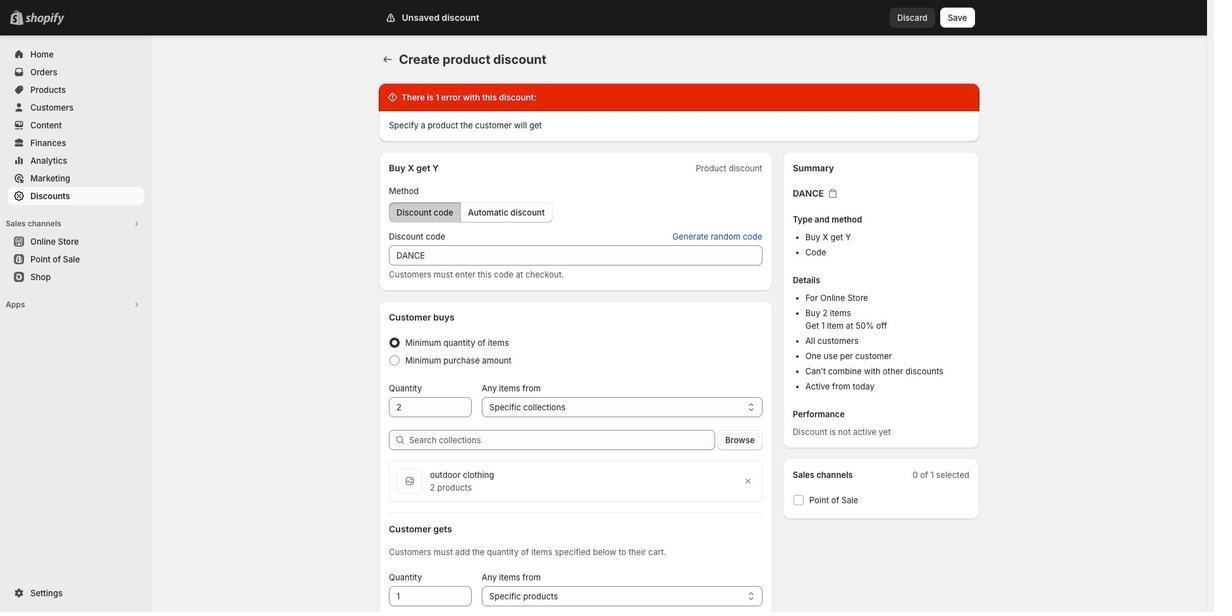 Task type: locate. For each thing, give the bounding box(es) containing it.
None text field
[[389, 245, 763, 266], [389, 397, 472, 417], [389, 245, 763, 266], [389, 397, 472, 417]]

None text field
[[389, 586, 472, 607]]



Task type: vqa. For each thing, say whether or not it's contained in the screenshot.
text field
yes



Task type: describe. For each thing, give the bounding box(es) containing it.
shopify image
[[25, 13, 65, 25]]

Search collections text field
[[409, 430, 715, 450]]



